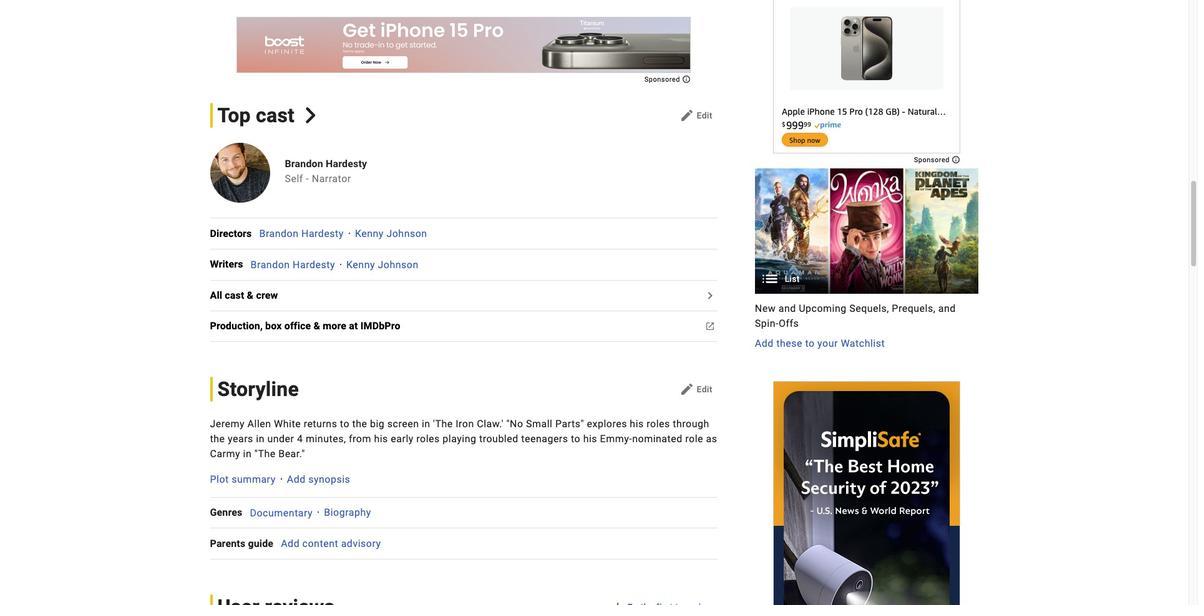 Task type: vqa. For each thing, say whether or not it's contained in the screenshot.
1st see full cast and crew element from the top of the page
yes



Task type: locate. For each thing, give the bounding box(es) containing it.
add down bear."
[[287, 473, 306, 485]]

brandon inside brandon hardesty self - narrator
[[285, 158, 323, 170]]

edit
[[697, 110, 713, 120], [697, 384, 713, 394]]

hardesty
[[326, 158, 367, 170], [301, 228, 344, 240], [293, 259, 335, 271]]

roles up nominated
[[647, 418, 670, 430]]

see full cast and crew element containing writers
[[210, 257, 251, 272]]

0 vertical spatial sponsored
[[644, 76, 682, 84]]

roles down 'the
[[416, 433, 440, 445]]

1 horizontal spatial his
[[583, 433, 597, 445]]

production,
[[210, 320, 263, 332]]

& left crew
[[247, 289, 254, 301]]

add
[[755, 338, 774, 350], [287, 473, 306, 485], [281, 538, 300, 550]]

0 vertical spatial add
[[755, 338, 774, 350]]

0 horizontal spatial sponsored content section
[[237, 17, 691, 84]]

1 horizontal spatial cast
[[256, 104, 295, 127]]

1 horizontal spatial roles
[[647, 418, 670, 430]]

upcoming
[[799, 303, 847, 315]]

2 see full cast and crew element from the top
[[210, 257, 251, 272]]

offs
[[779, 318, 799, 330]]

sponsored
[[644, 76, 682, 84], [914, 156, 952, 164]]

1 vertical spatial sponsored
[[914, 156, 952, 164]]

2 horizontal spatial his
[[630, 418, 644, 430]]

office
[[284, 320, 311, 332]]

roles
[[647, 418, 670, 430], [416, 433, 440, 445]]

production art image
[[755, 168, 979, 294]]

kenny johnson for writers
[[346, 259, 419, 271]]

1 vertical spatial kenny
[[346, 259, 375, 271]]

plot
[[210, 473, 229, 485]]

0 vertical spatial &
[[247, 289, 254, 301]]

production, box office & more at imdbpro image
[[703, 319, 717, 334]]

see full cast and crew image
[[703, 288, 717, 303]]

1 vertical spatial add
[[287, 473, 306, 485]]

1 vertical spatial brandon hardesty button
[[251, 259, 335, 271]]

1 vertical spatial brandon
[[259, 228, 299, 240]]

0 horizontal spatial roles
[[416, 433, 440, 445]]

bear."
[[278, 448, 305, 460]]

0 horizontal spatial his
[[374, 433, 388, 445]]

to left your
[[805, 338, 815, 350]]

-
[[306, 173, 309, 185]]

brandon hardesty down -
[[259, 228, 344, 240]]

1 horizontal spatial in
[[256, 433, 265, 445]]

under
[[267, 433, 294, 445]]

self - narrator link
[[285, 173, 351, 185]]

cast
[[256, 104, 295, 127], [225, 289, 244, 301]]

0 vertical spatial edit button
[[674, 106, 717, 126]]

1 vertical spatial brandon hardesty
[[251, 259, 335, 271]]

"the
[[254, 448, 276, 460]]

kenny johnson
[[355, 228, 427, 240], [346, 259, 419, 271]]

1 vertical spatial edit button
[[674, 379, 717, 399]]

emmy-
[[600, 433, 632, 445]]

see full cast and crew element down 'directors'
[[210, 257, 251, 272]]

advisory
[[341, 538, 381, 550]]

add synopsis
[[287, 473, 350, 485]]

2 vertical spatial brandon
[[251, 259, 290, 271]]

0 horizontal spatial and
[[779, 303, 796, 315]]

more
[[323, 320, 346, 332]]

1 vertical spatial johnson
[[378, 259, 419, 271]]

add image
[[610, 600, 625, 605]]

hardesty up production, box office & more at imdbpro button
[[293, 259, 335, 271]]

returns
[[304, 418, 337, 430]]

add inside button
[[755, 338, 774, 350]]

his down big
[[374, 433, 388, 445]]

1 horizontal spatial sponsored content section
[[773, 0, 960, 164]]

2 edit from the top
[[697, 384, 713, 394]]

brandon hardesty self - narrator
[[285, 158, 367, 185]]

brandon hardesty link
[[285, 158, 367, 171]]

add content advisory button
[[281, 538, 381, 550]]

his up nominated
[[630, 418, 644, 430]]

2 vertical spatial add
[[281, 538, 300, 550]]

brandon right 'directors'
[[259, 228, 299, 240]]

1 vertical spatial see full cast and crew element
[[210, 257, 251, 272]]

to
[[805, 338, 815, 350], [340, 418, 349, 430], [571, 433, 580, 445]]

in down 'allen'
[[256, 433, 265, 445]]

1 vertical spatial cast
[[225, 289, 244, 301]]

the
[[352, 418, 367, 430], [210, 433, 225, 445]]

1 horizontal spatial to
[[571, 433, 580, 445]]

watchlist
[[841, 338, 885, 350]]

jeremy
[[210, 418, 245, 430]]

see full cast and crew element for directors's kenny johnson button
[[210, 226, 259, 241]]

0 vertical spatial hardesty
[[326, 158, 367, 170]]

1 edit from the top
[[697, 110, 713, 120]]

0 vertical spatial kenny johnson button
[[355, 228, 427, 240]]

top
[[217, 104, 251, 127]]

0 horizontal spatial the
[[210, 433, 225, 445]]

0 vertical spatial johnson
[[387, 228, 427, 240]]

edit right edit image
[[697, 110, 713, 120]]

his
[[630, 418, 644, 430], [374, 433, 388, 445], [583, 433, 597, 445]]

content
[[302, 538, 338, 550]]

2 horizontal spatial in
[[422, 418, 430, 430]]

cast right all
[[225, 289, 244, 301]]

documentary button
[[250, 507, 313, 519]]

add right guide
[[281, 538, 300, 550]]

1 vertical spatial to
[[340, 418, 349, 430]]

brandon for writers
[[251, 259, 290, 271]]

1 horizontal spatial and
[[938, 303, 956, 315]]

the up from on the left of page
[[352, 418, 367, 430]]

0 vertical spatial brandon hardesty
[[259, 228, 344, 240]]

brandon hardesty up crew
[[251, 259, 335, 271]]

1 vertical spatial &
[[314, 320, 320, 332]]

see full cast and crew element
[[210, 226, 259, 241], [210, 257, 251, 272]]

& left more
[[314, 320, 320, 332]]

role
[[685, 433, 703, 445]]

0 vertical spatial in
[[422, 418, 430, 430]]

screen
[[387, 418, 419, 430]]

0 horizontal spatial to
[[340, 418, 349, 430]]

2 vertical spatial hardesty
[[293, 259, 335, 271]]

0 horizontal spatial &
[[247, 289, 254, 301]]

brandon hardesty button
[[259, 228, 344, 240], [251, 259, 335, 271]]

add down the spin-
[[755, 338, 774, 350]]

hardesty for writers
[[293, 259, 335, 271]]

brandon hardesty button down -
[[259, 228, 344, 240]]

1 vertical spatial edit
[[697, 384, 713, 394]]

allen
[[247, 418, 271, 430]]

1 horizontal spatial the
[[352, 418, 367, 430]]

brandon up -
[[285, 158, 323, 170]]

kenny johnson button for writers
[[346, 259, 419, 271]]

biography button
[[324, 507, 371, 519]]

0 vertical spatial kenny
[[355, 228, 384, 240]]

kenny johnson button
[[355, 228, 427, 240], [346, 259, 419, 271]]

cast for top
[[256, 104, 295, 127]]

to down parts"
[[571, 433, 580, 445]]

genres
[[210, 507, 242, 518]]

brandon
[[285, 158, 323, 170], [259, 228, 299, 240], [251, 259, 290, 271]]

and
[[779, 303, 796, 315], [938, 303, 956, 315]]

brandon hardesty button for directors
[[259, 228, 344, 240]]

see full cast and crew element containing directors
[[210, 226, 259, 241]]

hardesty up the narrator at top
[[326, 158, 367, 170]]

to inside button
[[805, 338, 815, 350]]

edit right edit icon
[[697, 384, 713, 394]]

&
[[247, 289, 254, 301], [314, 320, 320, 332]]

1 vertical spatial roles
[[416, 433, 440, 445]]

directors
[[210, 228, 252, 239]]

2 edit button from the top
[[674, 379, 717, 399]]

narrator
[[312, 173, 351, 185]]

guide
[[248, 538, 273, 550]]

kenny
[[355, 228, 384, 240], [346, 259, 375, 271]]

2 vertical spatial in
[[243, 448, 252, 460]]

in
[[422, 418, 430, 430], [256, 433, 265, 445], [243, 448, 252, 460]]

2 horizontal spatial to
[[805, 338, 815, 350]]

cast inside button
[[225, 289, 244, 301]]

new and upcoming sequels, prequels, and spin-offs
[[755, 303, 956, 330]]

0 vertical spatial brandon
[[285, 158, 323, 170]]

brandon hardesty button up crew
[[251, 259, 335, 271]]

kenny johnson for directors
[[355, 228, 427, 240]]

these
[[776, 338, 802, 350]]

group
[[755, 168, 979, 352]]

list group
[[755, 168, 979, 294]]

parents guide
[[210, 538, 273, 550]]

johnson for writers
[[378, 259, 419, 271]]

0 horizontal spatial sponsored
[[644, 76, 682, 84]]

cast left chevron right inline icon
[[256, 104, 295, 127]]

sponsored content section
[[773, 0, 960, 164], [237, 17, 691, 84]]

0 vertical spatial edit
[[697, 110, 713, 120]]

crew
[[256, 289, 278, 301]]

see full cast and crew element up writers
[[210, 226, 259, 241]]

edit button
[[674, 106, 717, 126], [674, 379, 717, 399]]

edit for edit icon
[[697, 384, 713, 394]]

all cast & crew button
[[210, 288, 285, 303]]

1 vertical spatial kenny johnson
[[346, 259, 419, 271]]

claw.'
[[477, 418, 504, 430]]

1 see full cast and crew element from the top
[[210, 226, 259, 241]]

0 vertical spatial see full cast and crew element
[[210, 226, 259, 241]]

from
[[349, 433, 371, 445]]

the up carmy in the bottom of the page
[[210, 433, 225, 445]]

0 vertical spatial to
[[805, 338, 815, 350]]

0 vertical spatial brandon hardesty button
[[259, 228, 344, 240]]

and up offs
[[779, 303, 796, 315]]

0 horizontal spatial cast
[[225, 289, 244, 301]]

hardesty down self - narrator "link"
[[301, 228, 344, 240]]

1 horizontal spatial &
[[314, 320, 320, 332]]

to up from on the left of page
[[340, 418, 349, 430]]

0 vertical spatial kenny johnson
[[355, 228, 427, 240]]

his down explores
[[583, 433, 597, 445]]

in down years
[[243, 448, 252, 460]]

your
[[818, 338, 838, 350]]

brandon up crew
[[251, 259, 290, 271]]

and right the prequels,
[[938, 303, 956, 315]]

1 vertical spatial hardesty
[[301, 228, 344, 240]]

johnson
[[387, 228, 427, 240], [378, 259, 419, 271]]

1 vertical spatial kenny johnson button
[[346, 259, 419, 271]]

0 vertical spatial cast
[[256, 104, 295, 127]]

in left 'the
[[422, 418, 430, 430]]

brandon hardesty image
[[210, 143, 270, 203]]



Task type: describe. For each thing, give the bounding box(es) containing it.
synopsis
[[308, 473, 350, 485]]

iron
[[456, 418, 474, 430]]

plot summary
[[210, 473, 276, 485]]

0 horizontal spatial in
[[243, 448, 252, 460]]

small
[[526, 418, 553, 430]]

brandon hardesty button for writers
[[251, 259, 335, 271]]

0 vertical spatial roles
[[647, 418, 670, 430]]

add for add synopsis
[[287, 473, 306, 485]]

white
[[274, 418, 301, 430]]

imdbpro
[[360, 320, 400, 332]]

prequels,
[[892, 303, 936, 315]]

carmy
[[210, 448, 240, 460]]

spin-
[[755, 318, 779, 330]]

self
[[285, 173, 303, 185]]

summary
[[232, 473, 276, 485]]

at
[[349, 320, 358, 332]]

new and upcoming sequels, prequels, and spin-offs link
[[755, 302, 979, 332]]

early
[[391, 433, 414, 445]]

add for add these to your watchlist
[[755, 338, 774, 350]]

box
[[265, 320, 282, 332]]

parts"
[[555, 418, 584, 430]]

add these to your watchlist
[[755, 338, 885, 350]]

list
[[785, 274, 800, 284]]

playing
[[443, 433, 476, 445]]

johnson for directors
[[387, 228, 427, 240]]

as
[[706, 433, 717, 445]]

add for add content advisory
[[281, 538, 300, 550]]

nominated
[[632, 433, 683, 445]]

brandon for directors
[[259, 228, 299, 240]]

hardesty inside brandon hardesty self - narrator
[[326, 158, 367, 170]]

add content advisory
[[281, 538, 381, 550]]

teenagers
[[521, 433, 568, 445]]

all cast & crew
[[210, 289, 278, 301]]

2 vertical spatial to
[[571, 433, 580, 445]]

parents
[[210, 538, 245, 550]]

top cast
[[217, 104, 295, 127]]

edit image
[[679, 108, 694, 123]]

edit for edit image
[[697, 110, 713, 120]]

kenny for writers
[[346, 259, 375, 271]]

'the
[[433, 418, 453, 430]]

new
[[755, 303, 776, 315]]

big
[[370, 418, 385, 430]]

troubled
[[479, 433, 518, 445]]

all
[[210, 289, 222, 301]]

top cast link
[[210, 103, 319, 128]]

brandon hardesty for writers
[[251, 259, 335, 271]]

through
[[673, 418, 709, 430]]

production, box office & more at imdbpro button
[[210, 319, 408, 334]]

0 vertical spatial the
[[352, 418, 367, 430]]

1 vertical spatial the
[[210, 433, 225, 445]]

hardesty for directors
[[301, 228, 344, 240]]

1 vertical spatial in
[[256, 433, 265, 445]]

plot summary button
[[210, 473, 276, 485]]

writers
[[210, 259, 243, 270]]

brandon hardesty for directors
[[259, 228, 344, 240]]

list link
[[755, 168, 979, 294]]

years
[[228, 433, 253, 445]]

jeremy allen white returns to the big screen in 'the iron claw.' "no small parts" explores his roles through the years in under 4 minutes, from his early roles playing troubled teenagers to his emmy-nominated role as carmy in "the bear."
[[210, 418, 717, 460]]

1 and from the left
[[779, 303, 796, 315]]

edit image
[[679, 382, 694, 397]]

kenny johnson button for directors
[[355, 228, 427, 240]]

add these to your watchlist button
[[755, 337, 885, 352]]

"no
[[506, 418, 523, 430]]

2 and from the left
[[938, 303, 956, 315]]

1 horizontal spatial sponsored
[[914, 156, 952, 164]]

cast for all
[[225, 289, 244, 301]]

group containing new and upcoming sequels, prequels, and spin-offs
[[755, 168, 979, 352]]

production, box office & more at imdbpro
[[210, 320, 400, 332]]

sequels,
[[849, 303, 889, 315]]

1 edit button from the top
[[674, 106, 717, 126]]

documentary
[[250, 507, 313, 519]]

add synopsis button
[[287, 473, 350, 485]]

chevron right inline image
[[303, 108, 319, 124]]

kenny for directors
[[355, 228, 384, 240]]

storyline
[[217, 377, 299, 401]]

minutes,
[[306, 433, 346, 445]]

4
[[297, 433, 303, 445]]

biography
[[324, 507, 371, 519]]

explores
[[587, 418, 627, 430]]

see full cast and crew element for kenny johnson button related to writers
[[210, 257, 251, 272]]



